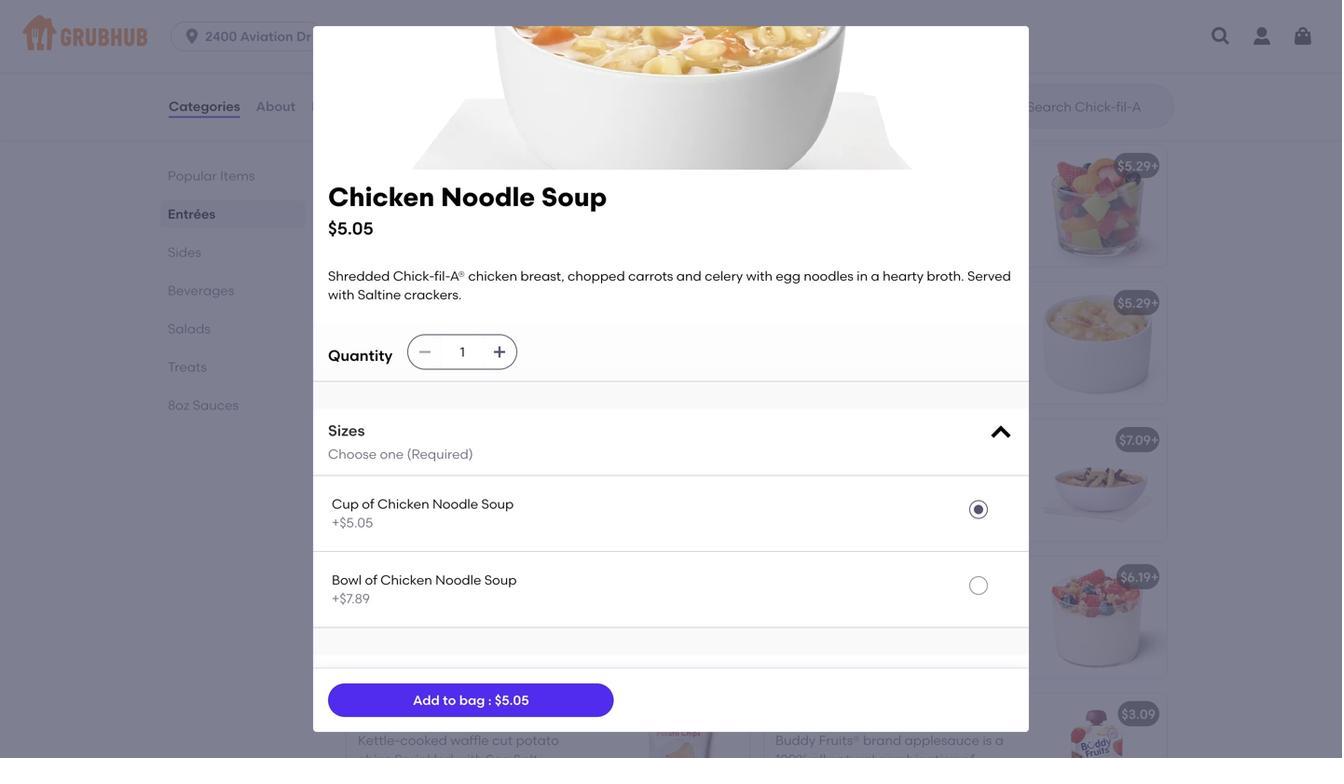 Task type: locate. For each thing, give the bounding box(es) containing it.
0 vertical spatial cooked
[[489, 184, 536, 200]]

0 vertical spatial waffle
[[430, 158, 472, 174]]

a down seller
[[417, 158, 427, 174]]

side left salad
[[358, 295, 386, 311]]

sprinkled inside waffle-cut potatoes cooked in canola oil until crispy outside and tender inside. sprinkled with sea salt.
[[446, 222, 505, 238]]

kale inside "a blend of curly kale and green cabbage tossed with an apple cider and dijon mustard vinaigrette, all topped off with salted, crunchy roasted almonds"
[[462, 596, 489, 611]]

sprinkled inside the kettle-cooked waffle cut potato chips sprinkled with sea salt.
[[395, 752, 454, 758]]

$3.09 for $3.09 +
[[700, 158, 734, 174]]

chicken down waffle-cut potatoes cooked in canola oil until crispy outside and tender inside. sprinkled with sea salt.
[[468, 268, 518, 284]]

canola
[[358, 203, 402, 219]]

$5.05 inside chicken noodle soup $5.05
[[328, 218, 374, 239]]

carrots down (required)
[[466, 477, 511, 493]]

1 vertical spatial $3.09
[[1122, 706, 1156, 722]]

1 horizontal spatial fil-
[[435, 268, 450, 284]]

0 horizontal spatial cooked
[[400, 733, 447, 748]]

chick-fil-a waffle potato fries® image
[[610, 145, 750, 267]]

svg image
[[1292, 25, 1315, 48], [418, 344, 433, 359], [988, 420, 1014, 446]]

cut inside the kettle-cooked waffle cut potato chips sprinkled with sea salt.
[[492, 733, 513, 748]]

fresh
[[849, 614, 880, 630]]

chicken noodle soup $5.05
[[328, 181, 607, 239]]

0 vertical spatial chick-
[[358, 158, 400, 174]]

kale crunch side
[[358, 569, 468, 585]]

kale right curly at bottom
[[462, 596, 489, 611]]

1 vertical spatial hearty
[[495, 496, 536, 512]]

2 horizontal spatial svg image
[[1292, 25, 1315, 48]]

cup
[[808, 158, 835, 174], [332, 496, 359, 512]]

1 horizontal spatial a
[[417, 158, 427, 174]]

1 $5.29 + from the top
[[1118, 158, 1159, 174]]

1 vertical spatial chopped
[[405, 477, 463, 493]]

crackers. up green
[[481, 515, 539, 531]]

sea inside waffle-cut potatoes cooked in canola oil until crispy outside and tender inside. sprinkled with sea salt.
[[538, 222, 562, 238]]

$5.05 right ':'
[[495, 692, 529, 708]]

0 horizontal spatial in
[[469, 496, 480, 512]]

categories button
[[168, 73, 241, 140]]

8oz sauces
[[168, 397, 239, 413]]

sea inside the kettle-cooked waffle cut potato chips sprinkled with sea salt.
[[486, 752, 511, 758]]

bag
[[459, 692, 485, 708]]

2 vertical spatial in
[[469, 496, 480, 512]]

of inside creamy, organic vanilla bean greek yogurt with fresh berries and your choice of toppings.
[[822, 633, 834, 649]]

chicken right (required)
[[498, 458, 547, 474]]

broth.
[[927, 268, 965, 284], [539, 496, 576, 512]]

2 $5.29 from the top
[[1118, 295, 1152, 311]]

items
[[220, 168, 255, 184]]

cabbage
[[358, 614, 419, 630]]

1 horizontal spatial kale
[[462, 596, 489, 611]]

chick- down best
[[358, 158, 400, 174]]

salt. down tender
[[358, 241, 386, 257]]

sides
[[168, 244, 201, 260]]

1 horizontal spatial salt.
[[514, 752, 541, 758]]

a
[[871, 268, 880, 284], [483, 496, 492, 512]]

potato left fries®
[[475, 158, 519, 174]]

sea down the outside
[[538, 222, 562, 238]]

1 vertical spatial sea
[[486, 752, 511, 758]]

$5.29 + for mac & cheese image
[[1118, 295, 1159, 311]]

1 vertical spatial cup
[[332, 496, 359, 512]]

popular items
[[168, 168, 255, 184]]

1 vertical spatial egg
[[388, 496, 412, 512]]

creamy,
[[776, 596, 829, 611]]

salt. inside waffle-cut potatoes cooked in canola oil until crispy outside and tender inside. sprinkled with sea salt.
[[358, 241, 386, 257]]

1 horizontal spatial side
[[440, 569, 468, 585]]

sea
[[538, 222, 562, 238], [486, 752, 511, 758]]

1 vertical spatial crackers.
[[481, 515, 539, 531]]

waffle
[[430, 158, 472, 174], [358, 706, 400, 722]]

0 vertical spatial saltine
[[358, 287, 401, 303]]

1 vertical spatial cut
[[492, 733, 513, 748]]

1 vertical spatial kale
[[462, 596, 489, 611]]

kale up +$7.89
[[358, 569, 386, 585]]

0 vertical spatial sprinkled
[[446, 222, 505, 238]]

shredded up side salad
[[328, 268, 390, 284]]

0 vertical spatial breast,
[[521, 268, 565, 284]]

salt. inside the kettle-cooked waffle cut potato chips sprinkled with sea salt.
[[514, 752, 541, 758]]

1 horizontal spatial chopped
[[568, 268, 625, 284]]

0 vertical spatial carrots
[[628, 268, 674, 284]]

chick- down chicken noodle soup
[[423, 458, 464, 474]]

chicken
[[468, 268, 518, 284], [498, 458, 547, 474]]

0 horizontal spatial a
[[483, 496, 492, 512]]

1 horizontal spatial noodles
[[804, 268, 854, 284]]

waffle-cut potatoes cooked in canola oil until crispy outside and tender inside. sprinkled with sea salt.
[[358, 184, 569, 257]]

0 horizontal spatial broth.
[[539, 496, 576, 512]]

1 horizontal spatial cut
[[492, 733, 513, 748]]

0 vertical spatial a
[[417, 158, 427, 174]]

of up '+$5.05'
[[362, 496, 375, 512]]

salt.
[[358, 241, 386, 257], [514, 752, 541, 758]]

0 horizontal spatial sea
[[486, 752, 511, 758]]

1 horizontal spatial cup
[[808, 158, 835, 174]]

breast,
[[521, 268, 565, 284], [358, 477, 402, 493]]

1 horizontal spatial egg
[[776, 268, 801, 284]]

1 horizontal spatial broth.
[[927, 268, 965, 284]]

green
[[521, 596, 560, 611]]

shredded chick-fil-a® chicken breast, chopped carrots and celery with egg noodles in a hearty broth. served with saltine crackers. down chicken noodle soup
[[358, 458, 581, 531]]

outside
[[494, 203, 540, 219]]

0 horizontal spatial breast,
[[358, 477, 402, 493]]

svg image inside 2400 aviation dr button
[[183, 27, 202, 46]]

in
[[539, 184, 550, 200], [857, 268, 868, 284], [469, 496, 480, 512]]

0 horizontal spatial svg image
[[418, 344, 433, 359]]

waffle up kettle- at the bottom left of the page
[[358, 706, 400, 722]]

a®
[[450, 268, 465, 284], [480, 458, 495, 474]]

1 vertical spatial svg image
[[418, 344, 433, 359]]

side up curly at bottom
[[440, 569, 468, 585]]

chick- up salad
[[393, 268, 435, 284]]

$5.05 down waffle-
[[328, 218, 374, 239]]

with
[[508, 222, 535, 238], [746, 268, 773, 284], [328, 287, 355, 303], [358, 496, 385, 512], [405, 515, 431, 531], [467, 614, 494, 630], [820, 614, 846, 630], [446, 652, 472, 668], [457, 752, 483, 758]]

salt. down potato
[[514, 752, 541, 758]]

chicken
[[328, 181, 435, 213], [358, 432, 411, 448], [378, 496, 429, 512], [381, 572, 432, 588]]

1 vertical spatial a
[[483, 496, 492, 512]]

0 horizontal spatial waffle
[[358, 706, 400, 722]]

cut inside waffle-cut potatoes cooked in canola oil until crispy outside and tender inside. sprinkled with sea salt.
[[405, 184, 425, 200]]

sprinkled
[[446, 222, 505, 238], [395, 752, 454, 758]]

chicken noodle soup
[[358, 432, 496, 448]]

$5.29 +
[[1118, 158, 1159, 174], [1118, 295, 1159, 311]]

aviation
[[240, 28, 293, 44]]

sea down "waffle"
[[486, 752, 511, 758]]

0 vertical spatial sea
[[538, 222, 562, 238]]

0 vertical spatial potato
[[475, 158, 519, 174]]

1 vertical spatial celery
[[542, 477, 581, 493]]

shredded chick-fil-a® chicken breast, chopped carrots and celery with egg noodles in a hearty broth. served with saltine crackers. down chick-fil-a waffle potato fries® image
[[328, 268, 1015, 303]]

$7.09 +
[[1120, 432, 1159, 448]]

1 vertical spatial a®
[[480, 458, 495, 474]]

1 horizontal spatial sea
[[538, 222, 562, 238]]

soup inside bowl of chicken noodle soup +$7.89
[[485, 572, 517, 588]]

cut right "waffle"
[[492, 733, 513, 748]]

chick-
[[358, 158, 400, 174], [393, 268, 435, 284], [423, 458, 464, 474]]

potato
[[475, 158, 519, 174], [403, 706, 447, 722]]

+ for chicken noodle soup
[[1152, 432, 1159, 448]]

0 vertical spatial fil-
[[400, 158, 417, 174]]

waffle potato chips
[[358, 706, 487, 722]]

cut
[[405, 184, 425, 200], [492, 733, 513, 748]]

fruit cup image
[[1028, 145, 1167, 267]]

berries
[[884, 614, 927, 630]]

0 horizontal spatial carrots
[[466, 477, 511, 493]]

1 vertical spatial a
[[358, 596, 367, 611]]

1 horizontal spatial cooked
[[489, 184, 536, 200]]

0 vertical spatial a®
[[450, 268, 465, 284]]

2 horizontal spatial in
[[857, 268, 868, 284]]

fil-
[[400, 158, 417, 174], [435, 268, 450, 284], [464, 458, 480, 474]]

1 horizontal spatial in
[[539, 184, 550, 200]]

1 vertical spatial noodles
[[416, 496, 466, 512]]

breast, down one
[[358, 477, 402, 493]]

sprinkled down waffle potato chips
[[395, 752, 454, 758]]

of left curly at bottom
[[410, 596, 422, 611]]

1 vertical spatial cooked
[[400, 733, 447, 748]]

potatoes
[[428, 184, 486, 200]]

potato down 'like' on the left bottom of page
[[403, 706, 447, 722]]

0 vertical spatial in
[[539, 184, 550, 200]]

shredded
[[328, 268, 390, 284], [358, 458, 420, 474]]

and inside creamy, organic vanilla bean greek yogurt with fresh berries and your choice of toppings.
[[930, 614, 955, 630]]

1 vertical spatial saltine
[[434, 515, 478, 531]]

a left blend
[[358, 596, 367, 611]]

waffle up potatoes
[[430, 158, 472, 174]]

cooked down waffle potato chips
[[400, 733, 447, 748]]

$3.09 inside button
[[1122, 706, 1156, 722]]

1 horizontal spatial a
[[871, 268, 880, 284]]

of inside bowl of chicken noodle soup +$7.89
[[365, 572, 378, 588]]

sprinkled down crispy
[[446, 222, 505, 238]]

2400 aviation dr
[[205, 28, 311, 44]]

0 horizontal spatial a
[[358, 596, 367, 611]]

saltine up quantity
[[358, 287, 401, 303]]

like
[[409, 668, 434, 686]]

a® right (required)
[[480, 458, 495, 474]]

carrots down chick-fil-a waffle potato fries® image
[[628, 268, 674, 284]]

0 vertical spatial $5.29 +
[[1118, 158, 1159, 174]]

of
[[362, 496, 375, 512], [365, 572, 378, 588], [410, 596, 422, 611], [822, 633, 834, 649]]

a® down waffle-cut potatoes cooked in canola oil until crispy outside and tender inside. sprinkled with sea salt.
[[450, 268, 465, 284]]

of right bowl
[[365, 572, 378, 588]]

fil- down seller
[[400, 158, 417, 174]]

1 horizontal spatial potato
[[475, 158, 519, 174]]

kettle-
[[358, 733, 400, 748]]

cooked up the outside
[[489, 184, 536, 200]]

crackers. up input item quantity number field
[[404, 287, 462, 303]]

cup up '+$5.05'
[[332, 496, 359, 512]]

noodle inside chicken noodle soup $5.05
[[441, 181, 535, 213]]

0 vertical spatial side
[[358, 295, 386, 311]]

carrots
[[628, 268, 674, 284], [466, 477, 511, 493]]

bowl
[[332, 572, 362, 588]]

1 vertical spatial chicken
[[498, 458, 547, 474]]

waffle potato chips image
[[610, 694, 750, 758]]

to
[[443, 692, 456, 708]]

best seller
[[369, 139, 426, 152]]

soup inside chicken noodle soup $5.05
[[542, 181, 607, 213]]

2 vertical spatial chick-
[[423, 458, 464, 474]]

$3.09
[[700, 158, 734, 174], [1122, 706, 1156, 722]]

0 vertical spatial noodles
[[804, 268, 854, 284]]

1 vertical spatial $5.29 +
[[1118, 295, 1159, 311]]

you
[[379, 668, 405, 686]]

mac & cheese image
[[1028, 282, 1167, 404]]

egg
[[776, 268, 801, 284], [388, 496, 412, 512]]

vanilla
[[884, 596, 926, 611]]

cut up the oil
[[405, 184, 425, 200]]

0 horizontal spatial crackers.
[[404, 287, 462, 303]]

fil- down chicken noodle soup
[[464, 458, 480, 474]]

0 vertical spatial svg image
[[1292, 25, 1315, 48]]

filets image
[[610, 0, 750, 63]]

noodle
[[441, 181, 535, 213], [414, 432, 460, 448], [433, 496, 478, 512], [436, 572, 481, 588]]

chick-fil-a waffle potato fries®
[[358, 158, 559, 174]]

would
[[328, 668, 375, 686]]

0 horizontal spatial cut
[[405, 184, 425, 200]]

cup right fruit on the right top of the page
[[808, 158, 835, 174]]

fil- down inside.
[[435, 268, 450, 284]]

breast, down the outside
[[521, 268, 565, 284]]

of right choice
[[822, 633, 834, 649]]

kale crunch side image
[[610, 557, 750, 678]]

add to bag : $5.05
[[413, 692, 529, 708]]

potato
[[516, 733, 559, 748]]

1 horizontal spatial hearty
[[883, 268, 924, 284]]

saltine up crunch
[[434, 515, 478, 531]]

0 vertical spatial egg
[[776, 268, 801, 284]]

0 vertical spatial cut
[[405, 184, 425, 200]]

0 horizontal spatial saltine
[[358, 287, 401, 303]]

0 horizontal spatial served
[[358, 515, 402, 531]]

:
[[488, 692, 492, 708]]

1 horizontal spatial carrots
[[628, 268, 674, 284]]

celery
[[705, 268, 743, 284], [542, 477, 581, 493]]

svg image
[[1210, 25, 1233, 48], [183, 27, 202, 46], [493, 344, 507, 359], [988, 666, 1014, 692]]

1 horizontal spatial crackers.
[[481, 515, 539, 531]]

1 horizontal spatial $3.09
[[1122, 706, 1156, 722]]

sizes choose one (required)
[[328, 421, 473, 462]]

blend
[[371, 596, 407, 611]]

side salad button
[[347, 282, 750, 404]]

served
[[968, 268, 1011, 284], [358, 515, 402, 531]]

cup inside cup of chicken noodle soup +$5.05
[[332, 496, 359, 512]]

bowl of chicken noodle soup +$7.89
[[332, 572, 517, 607]]

cooked inside the kettle-cooked waffle cut potato chips sprinkled with sea salt.
[[400, 733, 447, 748]]

1 vertical spatial potato
[[403, 706, 447, 722]]

1 vertical spatial side
[[440, 569, 468, 585]]

shredded down chicken noodle soup
[[358, 458, 420, 474]]

1 $5.29 from the top
[[1118, 158, 1152, 174]]

side salad
[[358, 295, 426, 311]]

2 $5.29 + from the top
[[1118, 295, 1159, 311]]

chopped
[[568, 268, 625, 284], [405, 477, 463, 493]]

salted,
[[475, 652, 518, 668]]

sauces
[[193, 397, 239, 413]]

and inside waffle-cut potatoes cooked in canola oil until crispy outside and tender inside. sprinkled with sea salt.
[[543, 203, 569, 219]]

0 horizontal spatial side
[[358, 295, 386, 311]]



Task type: vqa. For each thing, say whether or not it's contained in the screenshot.
orders
no



Task type: describe. For each thing, give the bounding box(es) containing it.
0 vertical spatial celery
[[705, 268, 743, 284]]

0 vertical spatial chopped
[[568, 268, 625, 284]]

until
[[423, 203, 450, 219]]

with inside waffle-cut potatoes cooked in canola oil until crispy outside and tender inside. sprinkled with sea salt.
[[508, 222, 535, 238]]

side inside button
[[358, 295, 386, 311]]

cider
[[358, 633, 393, 649]]

best
[[369, 139, 393, 152]]

fruit cup
[[776, 158, 835, 174]]

roasted
[[358, 671, 411, 687]]

1 vertical spatial shredded
[[358, 458, 420, 474]]

any
[[437, 668, 464, 686]]

inside.
[[403, 222, 443, 238]]

reviews button
[[311, 73, 364, 140]]

in inside waffle-cut potatoes cooked in canola oil until crispy outside and tender inside. sprinkled with sea salt.
[[539, 184, 550, 200]]

tossed
[[422, 614, 464, 630]]

one
[[380, 446, 404, 462]]

salad
[[389, 295, 426, 311]]

1 vertical spatial shredded chick-fil-a® chicken breast, chopped carrots and celery with egg noodles in a hearty broth. served with saltine crackers.
[[358, 458, 581, 531]]

saltine
[[468, 668, 517, 686]]

0 vertical spatial shredded
[[328, 268, 390, 284]]

with inside creamy, organic vanilla bean greek yogurt with fresh berries and your choice of toppings.
[[820, 614, 846, 630]]

apple
[[516, 614, 554, 630]]

$5.29 for the fruit cup "image"
[[1118, 158, 1152, 174]]

2400 aviation dr button
[[171, 21, 331, 51]]

1 vertical spatial chick-
[[393, 268, 435, 284]]

organic
[[833, 596, 881, 611]]

of inside cup of chicken noodle soup +$5.05
[[362, 496, 375, 512]]

chips
[[450, 706, 487, 722]]

0 horizontal spatial hearty
[[495, 496, 536, 512]]

toppings.
[[837, 633, 896, 649]]

1 vertical spatial breast,
[[358, 477, 402, 493]]

categories
[[169, 98, 240, 114]]

salads
[[168, 321, 211, 337]]

almonds
[[414, 671, 470, 687]]

1 horizontal spatial saltine
[[434, 515, 478, 531]]

chicken noodle soup image
[[610, 420, 750, 541]]

would you like any saltine crackers?
[[328, 668, 592, 686]]

(required)
[[407, 446, 473, 462]]

$5.29 for mac & cheese image
[[1118, 295, 1152, 311]]

with inside the kettle-cooked waffle cut potato chips sprinkled with sea salt.
[[457, 752, 483, 758]]

choice
[[776, 633, 818, 649]]

+ for side salad
[[1152, 295, 1159, 311]]

+$7.89
[[332, 591, 370, 607]]

2 vertical spatial fil-
[[464, 458, 480, 474]]

0 vertical spatial cup
[[808, 158, 835, 174]]

reviews
[[311, 98, 363, 114]]

yogurt
[[776, 614, 817, 630]]

cooked inside waffle-cut potatoes cooked in canola oil until crispy outside and tender inside. sprinkled with sea salt.
[[489, 184, 536, 200]]

an
[[497, 614, 513, 630]]

popular
[[168, 168, 217, 184]]

1 horizontal spatial $5.05
[[495, 692, 529, 708]]

buddy fruits® apple sauce image
[[1028, 694, 1167, 758]]

side salad image
[[610, 282, 750, 404]]

about button
[[255, 73, 297, 140]]

0 vertical spatial shredded chick-fil-a® chicken breast, chopped carrots and celery with egg noodles in a hearty broth. served with saltine crackers.
[[328, 268, 1015, 303]]

quantity
[[328, 346, 393, 365]]

kettle-cooked waffle cut potato chips sprinkled with sea salt.
[[358, 733, 559, 758]]

svg image inside main navigation navigation
[[1292, 25, 1315, 48]]

0 vertical spatial hearty
[[883, 268, 924, 284]]

$7.09
[[1120, 432, 1152, 448]]

$6.19
[[1121, 569, 1152, 585]]

fruit
[[776, 158, 805, 174]]

cup of chicken noodle soup +$5.05
[[332, 496, 514, 531]]

$5.29 + for the fruit cup "image"
[[1118, 158, 1159, 174]]

noodle inside bowl of chicken noodle soup +$7.89
[[436, 572, 481, 588]]

off
[[426, 652, 443, 668]]

choose
[[328, 446, 377, 462]]

chips
[[358, 752, 392, 758]]

1 vertical spatial fil-
[[435, 268, 450, 284]]

soup inside cup of chicken noodle soup +$5.05
[[482, 496, 514, 512]]

0 vertical spatial broth.
[[927, 268, 965, 284]]

0 horizontal spatial egg
[[388, 496, 412, 512]]

topped
[[376, 652, 423, 668]]

+$5.05
[[332, 515, 373, 531]]

Input item quantity number field
[[442, 335, 483, 369]]

+ for kale crunch side
[[1152, 569, 1159, 585]]

1 horizontal spatial breast,
[[521, 268, 565, 284]]

0 vertical spatial a
[[871, 268, 880, 284]]

mustard
[[459, 633, 512, 649]]

waffle-
[[358, 184, 405, 200]]

0 vertical spatial chicken
[[468, 268, 518, 284]]

$3.09 +
[[700, 158, 742, 174]]

noodle inside cup of chicken noodle soup +$5.05
[[433, 496, 478, 512]]

add
[[413, 692, 440, 708]]

greek yogurt parfait image
[[1028, 557, 1167, 678]]

crunch
[[389, 569, 437, 585]]

chicken tortilla soup image
[[1028, 420, 1167, 541]]

a blend of curly kale and green cabbage tossed with an apple cider and dijon mustard vinaigrette, all topped off with salted, crunchy roasted almonds
[[358, 596, 586, 687]]

1 horizontal spatial svg image
[[988, 420, 1014, 446]]

$6.19 +
[[1121, 569, 1159, 585]]

chicken inside cup of chicken noodle soup +$5.05
[[378, 496, 429, 512]]

1 horizontal spatial waffle
[[430, 158, 472, 174]]

tender
[[358, 222, 400, 238]]

1 vertical spatial broth.
[[539, 496, 576, 512]]

all
[[358, 652, 373, 668]]

chicken inside bowl of chicken noodle soup +$7.89
[[381, 572, 432, 588]]

0 vertical spatial served
[[968, 268, 1011, 284]]

0 vertical spatial kale
[[358, 569, 386, 585]]

dijon
[[424, 633, 456, 649]]

a inside "a blend of curly kale and green cabbage tossed with an apple cider and dijon mustard vinaigrette, all topped off with salted, crunchy roasted almonds"
[[358, 596, 367, 611]]

chicken inside chicken noodle soup $5.05
[[328, 181, 435, 213]]

vinaigrette,
[[515, 633, 586, 649]]

waffle
[[451, 733, 489, 748]]

1 vertical spatial in
[[857, 268, 868, 284]]

about
[[256, 98, 296, 114]]

0 horizontal spatial a®
[[450, 268, 465, 284]]

greek
[[965, 596, 1003, 611]]

2400
[[205, 28, 237, 44]]

treats
[[168, 359, 207, 375]]

curly
[[425, 596, 459, 611]]

crackers?
[[521, 668, 592, 686]]

0 horizontal spatial potato
[[403, 706, 447, 722]]

of inside "a blend of curly kale and green cabbage tossed with an apple cider and dijon mustard vinaigrette, all topped off with salted, crunchy roasted almonds"
[[410, 596, 422, 611]]

0 horizontal spatial noodles
[[416, 496, 466, 512]]

crispy
[[453, 203, 490, 219]]

beverages
[[168, 283, 234, 298]]

0 horizontal spatial celery
[[542, 477, 581, 493]]

$3.09 for $3.09
[[1122, 706, 1156, 722]]

crunchy
[[521, 652, 572, 668]]

bean
[[929, 596, 962, 611]]

seller
[[396, 139, 426, 152]]

creamy, organic vanilla bean greek yogurt with fresh berries and your choice of toppings.
[[776, 596, 1003, 649]]

main navigation navigation
[[0, 0, 1343, 73]]

Search Chick-fil-A search field
[[1026, 98, 1168, 116]]

entrées
[[168, 206, 216, 222]]

1 horizontal spatial a®
[[480, 458, 495, 474]]

$3.09 button
[[765, 694, 1167, 758]]



